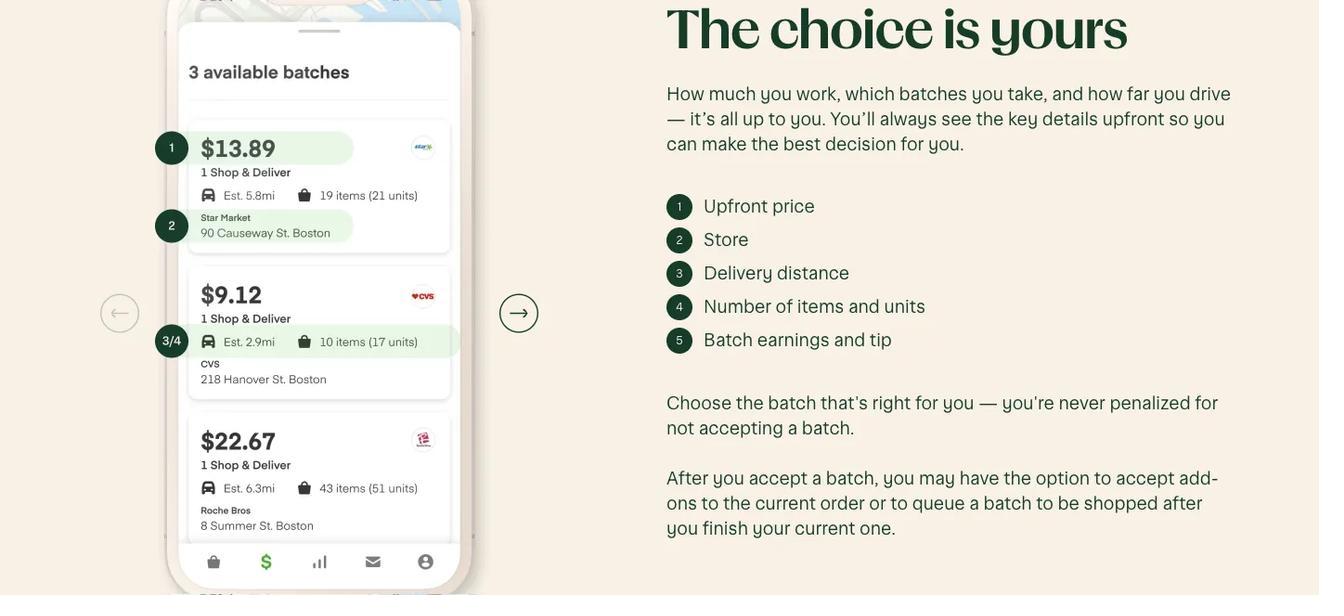 Task type: vqa. For each thing, say whether or not it's contained in the screenshot.
2nd Recipe from right
no



Task type: locate. For each thing, give the bounding box(es) containing it.
1 vertical spatial —
[[979, 394, 998, 412]]

0 horizontal spatial batch
[[769, 394, 817, 412]]

batch down have
[[984, 495, 1033, 513]]

you up so
[[1154, 85, 1186, 103]]

you
[[761, 85, 793, 103], [972, 85, 1004, 103], [1154, 85, 1186, 103], [1194, 110, 1226, 128], [943, 394, 975, 412], [713, 470, 745, 488], [884, 470, 915, 488], [667, 520, 699, 538]]

1
[[678, 201, 682, 213]]

queue
[[913, 495, 966, 513]]

— inside how much you work, which batches you take, and how far you drive — it's all up to you. you'll always see the key details upfront so you can make the best decision for you.
[[667, 110, 686, 128]]

upfront price
[[704, 198, 815, 216]]

tip
[[870, 332, 892, 350]]

a inside the choose the batch that's right for you — you're never penalized for not accepting a batch.
[[788, 419, 798, 438]]

accept up your
[[749, 470, 808, 488]]

batches
[[900, 85, 968, 103]]

it's
[[690, 110, 716, 128]]

— up can
[[667, 110, 686, 128]]

you. down see
[[929, 135, 965, 153]]

a down have
[[970, 495, 980, 513]]

can
[[667, 135, 698, 153]]

a
[[788, 419, 798, 438], [812, 470, 822, 488], [970, 495, 980, 513]]

batch inside the choose the batch that's right for you — you're never penalized for not accepting a batch.
[[769, 394, 817, 412]]

to inside how much you work, which batches you take, and how far you drive — it's all up to you. you'll always see the key details upfront so you can make the best decision for you.
[[769, 110, 786, 128]]

to
[[769, 110, 786, 128], [1095, 470, 1112, 488], [702, 495, 719, 513], [891, 495, 909, 513], [1037, 495, 1054, 513]]

you down the ons
[[667, 520, 699, 538]]

1 vertical spatial batch
[[984, 495, 1033, 513]]

to left "be"
[[1037, 495, 1054, 513]]

items
[[798, 298, 845, 316]]

is
[[944, 6, 981, 58]]

for
[[901, 135, 925, 153], [916, 394, 939, 412], [1196, 394, 1219, 412]]

current down order
[[795, 520, 856, 538]]

see
[[942, 110, 972, 128]]

number of items and units
[[704, 298, 926, 316]]

your
[[753, 520, 791, 538]]

up
[[743, 110, 765, 128]]

you. up best
[[791, 110, 827, 128]]

number
[[704, 298, 772, 316]]

accept
[[749, 470, 808, 488], [1117, 470, 1176, 488]]

0 vertical spatial —
[[667, 110, 686, 128]]

ons
[[667, 495, 698, 513]]

1 vertical spatial a
[[812, 470, 822, 488]]

how
[[667, 85, 705, 103]]

always
[[880, 110, 938, 128]]

details
[[1043, 110, 1099, 128]]

and inside how much you work, which batches you take, and how far you drive — it's all up to you. you'll always see the key details upfront so you can make the best decision for you.
[[1053, 85, 1084, 103]]

batch inside after you accept a batch, you may have the option to accept add- ons to the current order or to queue a batch to be shopped after you finish your current one.
[[984, 495, 1033, 513]]

the right have
[[1004, 470, 1032, 488]]

for inside how much you work, which batches you take, and how far you drive — it's all up to you. you'll always see the key details upfront so you can make the best decision for you.
[[901, 135, 925, 153]]

to up shopped
[[1095, 470, 1112, 488]]

of
[[776, 298, 794, 316]]

you right after
[[713, 470, 745, 488]]

batch
[[769, 394, 817, 412], [984, 495, 1033, 513]]

the up 'accepting'
[[736, 394, 764, 412]]

and up 'tip'
[[849, 298, 880, 316]]

0 horizontal spatial you.
[[791, 110, 827, 128]]

price
[[773, 198, 815, 216]]

0 vertical spatial a
[[788, 419, 798, 438]]

current up your
[[756, 495, 816, 513]]

and left 'tip'
[[834, 332, 866, 350]]

accept up shopped
[[1117, 470, 1176, 488]]

best
[[784, 135, 821, 153]]

how
[[1088, 85, 1124, 103]]

0 horizontal spatial accept
[[749, 470, 808, 488]]

you down drive at the right top of page
[[1194, 110, 1226, 128]]

1 horizontal spatial a
[[812, 470, 822, 488]]

0 vertical spatial batch
[[769, 394, 817, 412]]

and up details
[[1053, 85, 1084, 103]]

3
[[676, 268, 684, 280]]

you're
[[1003, 394, 1055, 412]]

batch
[[704, 332, 753, 350]]

upfront
[[1103, 110, 1165, 128]]

you up see
[[972, 85, 1004, 103]]

choose
[[667, 394, 732, 412]]

1 vertical spatial and
[[849, 298, 880, 316]]

or
[[870, 495, 887, 513]]

delivery distance
[[704, 265, 850, 283]]

delivery
[[704, 265, 773, 283]]

1 horizontal spatial —
[[979, 394, 998, 412]]

a left batch.
[[788, 419, 798, 438]]

batch up batch.
[[769, 394, 817, 412]]

—
[[667, 110, 686, 128], [979, 394, 998, 412]]

you'll
[[831, 110, 876, 128]]

1 horizontal spatial accept
[[1117, 470, 1176, 488]]

to right up
[[769, 110, 786, 128]]

2 vertical spatial a
[[970, 495, 980, 513]]

the
[[977, 110, 1004, 128], [752, 135, 779, 153], [736, 394, 764, 412], [1004, 470, 1032, 488], [724, 495, 751, 513]]

not
[[667, 419, 695, 438]]

that's
[[821, 394, 869, 412]]

1 vertical spatial you.
[[929, 135, 965, 153]]

earnings
[[758, 332, 830, 350]]

2 horizontal spatial a
[[970, 495, 980, 513]]

0 vertical spatial you.
[[791, 110, 827, 128]]

take,
[[1008, 85, 1048, 103]]

2
[[677, 234, 683, 247]]

accepting
[[699, 419, 784, 438]]

batch earnings and tip
[[704, 332, 892, 350]]

a left batch,
[[812, 470, 822, 488]]

— left you're
[[979, 394, 998, 412]]

you.
[[791, 110, 827, 128], [929, 135, 965, 153]]

which
[[846, 85, 895, 103]]

1 horizontal spatial batch
[[984, 495, 1033, 513]]

far
[[1128, 85, 1150, 103]]

decision
[[826, 135, 897, 153]]

upfront
[[704, 198, 768, 216]]

for down 'always'
[[901, 135, 925, 153]]

current
[[756, 495, 816, 513], [795, 520, 856, 538]]

and
[[1053, 85, 1084, 103], [849, 298, 880, 316], [834, 332, 866, 350]]

to right 'or'
[[891, 495, 909, 513]]

after
[[667, 470, 709, 488]]

2 accept from the left
[[1117, 470, 1176, 488]]

0 horizontal spatial a
[[788, 419, 798, 438]]

0 vertical spatial and
[[1053, 85, 1084, 103]]

so
[[1170, 110, 1190, 128]]

you up up
[[761, 85, 793, 103]]

option
[[1036, 470, 1091, 488]]

you right right
[[943, 394, 975, 412]]

0 horizontal spatial —
[[667, 110, 686, 128]]



Task type: describe. For each thing, give the bounding box(es) containing it.
right
[[873, 394, 912, 412]]

much
[[709, 85, 757, 103]]

0 vertical spatial current
[[756, 495, 816, 513]]

finish
[[703, 520, 749, 538]]

work,
[[797, 85, 841, 103]]

how much you work, which batches you take, and how far you drive — it's all up to you. you'll always see the key details upfront so you can make the best decision for you.
[[667, 85, 1232, 153]]

choose the batch that's right for you — you're never penalized for not accepting a batch.
[[667, 394, 1219, 438]]

units
[[885, 298, 926, 316]]

after
[[1163, 495, 1203, 513]]

never
[[1059, 394, 1106, 412]]

penalized
[[1110, 394, 1191, 412]]

the inside the choose the batch that's right for you — you're never penalized for not accepting a batch.
[[736, 394, 764, 412]]

batch,
[[827, 470, 879, 488]]

the down up
[[752, 135, 779, 153]]

1 accept from the left
[[749, 470, 808, 488]]

key
[[1009, 110, 1039, 128]]

one.
[[860, 520, 896, 538]]

be
[[1059, 495, 1080, 513]]

batch.
[[802, 419, 855, 438]]

yours
[[991, 6, 1129, 58]]

for right right
[[916, 394, 939, 412]]

1 horizontal spatial you.
[[929, 135, 965, 153]]

after you accept a batch, you may have the option to accept add- ons to the current order or to queue a batch to be shopped after you finish your current one.
[[667, 470, 1219, 538]]

you inside the choose the batch that's right for you — you're never penalized for not accepting a batch.
[[943, 394, 975, 412]]

distance
[[778, 265, 850, 283]]

2 vertical spatial and
[[834, 332, 866, 350]]

to right the ons
[[702, 495, 719, 513]]

shopped
[[1084, 495, 1159, 513]]

the left key
[[977, 110, 1004, 128]]

all
[[720, 110, 739, 128]]

store
[[704, 231, 749, 249]]

have
[[960, 470, 1000, 488]]

the choice is yours
[[667, 6, 1129, 58]]

— inside the choose the batch that's right for you — you're never penalized for not accepting a batch.
[[979, 394, 998, 412]]

the
[[667, 6, 760, 58]]

the up finish
[[724, 495, 751, 513]]

you up 'or'
[[884, 470, 915, 488]]

1 vertical spatial current
[[795, 520, 856, 538]]

add-
[[1180, 470, 1219, 488]]

make
[[702, 135, 747, 153]]

order
[[821, 495, 865, 513]]

may
[[919, 470, 956, 488]]

for right penalized
[[1196, 394, 1219, 412]]

choice
[[770, 6, 934, 58]]

drive
[[1190, 85, 1232, 103]]

4
[[676, 301, 684, 314]]

5
[[676, 334, 684, 347]]



